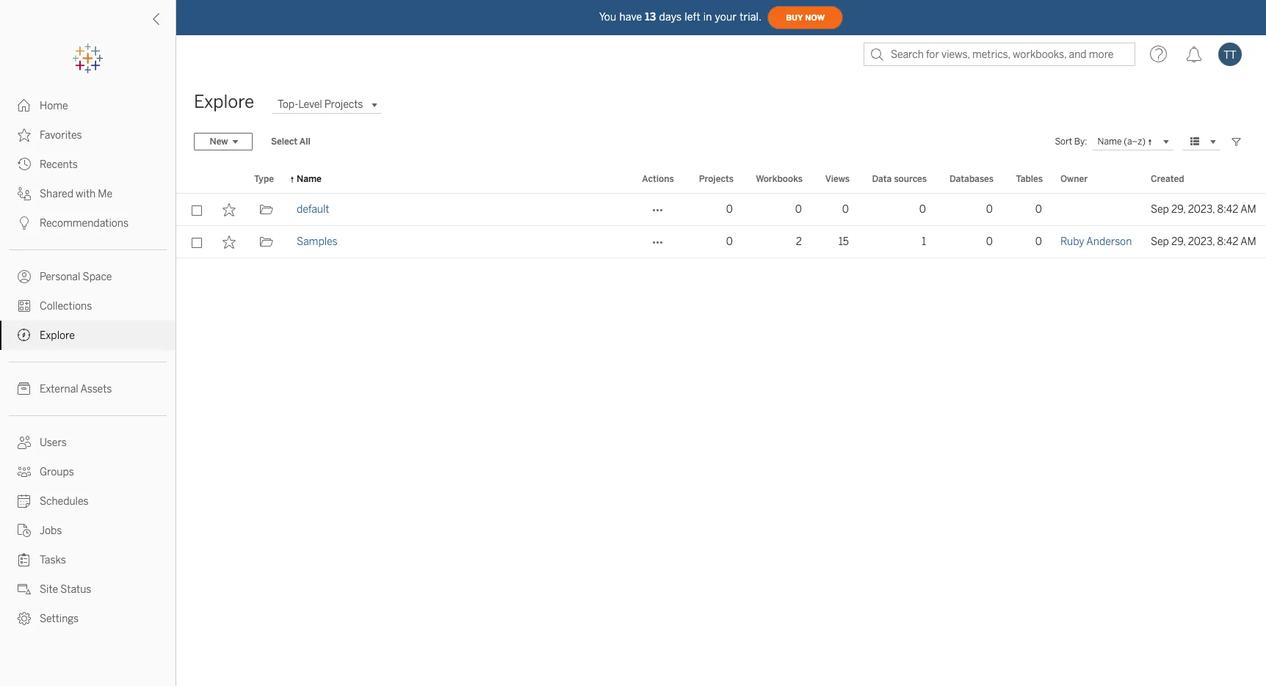 Task type: describe. For each thing, give the bounding box(es) containing it.
navigation panel element
[[0, 44, 176, 634]]

29, for 1
[[1172, 236, 1186, 248]]

by text only_f5he34f image for groups
[[18, 466, 31, 479]]

ruby
[[1061, 236, 1085, 248]]

settings link
[[0, 605, 176, 634]]

by text only_f5he34f image for shared with me
[[18, 187, 31, 201]]

owner
[[1061, 174, 1088, 184]]

jobs
[[40, 525, 62, 538]]

data sources
[[872, 174, 927, 184]]

13
[[645, 11, 656, 23]]

sep 29, 2023, 8:42 am for 0
[[1151, 203, 1257, 216]]

days
[[659, 11, 682, 23]]

databases
[[950, 174, 994, 184]]

new button
[[194, 133, 253, 151]]

name (a–z) button
[[1092, 133, 1174, 151]]

sort
[[1055, 137, 1073, 147]]

explore link
[[0, 321, 176, 350]]

external
[[40, 383, 78, 396]]

Search for views, metrics, workbooks, and more text field
[[864, 43, 1136, 66]]

by text only_f5he34f image for favorites
[[18, 129, 31, 142]]

row group containing default
[[176, 194, 1266, 259]]

2
[[796, 236, 802, 248]]

views
[[825, 174, 850, 184]]

home link
[[0, 91, 176, 120]]

by text only_f5he34f image for settings
[[18, 613, 31, 626]]

anderson
[[1087, 236, 1132, 248]]

29, for 0
[[1172, 203, 1186, 216]]

top-
[[278, 98, 298, 111]]

groups link
[[0, 458, 176, 487]]

list view image
[[1188, 135, 1202, 148]]

space
[[83, 271, 112, 284]]

cell inside grid
[[1052, 194, 1142, 226]]

created
[[1151, 174, 1185, 184]]

2023, for 0
[[1188, 203, 1215, 216]]

shared with me
[[40, 188, 113, 201]]

sep for 0
[[1151, 203, 1169, 216]]

am for 0
[[1241, 203, 1257, 216]]

select all
[[271, 137, 310, 147]]

tables
[[1016, 174, 1043, 184]]

buy now
[[786, 13, 825, 22]]

me
[[98, 188, 113, 201]]

sort by:
[[1055, 137, 1088, 147]]

sources
[[894, 174, 927, 184]]

by text only_f5he34f image for tasks
[[18, 554, 31, 567]]

favorites
[[40, 129, 82, 142]]

default
[[297, 203, 329, 216]]

by text only_f5he34f image for home
[[18, 99, 31, 112]]

with
[[76, 188, 96, 201]]

assets
[[80, 383, 112, 396]]

(a–z)
[[1124, 136, 1146, 146]]

by text only_f5he34f image for external assets
[[18, 383, 31, 396]]

name for name (a–z)
[[1098, 136, 1122, 146]]

status
[[60, 584, 91, 596]]

default link
[[297, 194, 329, 226]]

buy
[[786, 13, 803, 22]]

ruby anderson
[[1061, 236, 1132, 248]]

data
[[872, 174, 892, 184]]

home
[[40, 100, 68, 112]]

groups
[[40, 466, 74, 479]]

external assets
[[40, 383, 112, 396]]

schedules link
[[0, 487, 176, 516]]

buy now button
[[768, 6, 843, 29]]

tasks
[[40, 555, 66, 567]]

favorites link
[[0, 120, 176, 150]]

external assets link
[[0, 375, 176, 404]]

8:42 for 1
[[1217, 236, 1239, 248]]

by:
[[1075, 137, 1088, 147]]

workbooks
[[756, 174, 803, 184]]

trial.
[[740, 11, 762, 23]]

by text only_f5he34f image for schedules
[[18, 495, 31, 508]]

all
[[300, 137, 310, 147]]

in
[[703, 11, 712, 23]]

top-level projects button
[[272, 96, 382, 113]]

level
[[298, 98, 322, 111]]

site status link
[[0, 575, 176, 605]]



Task type: locate. For each thing, give the bounding box(es) containing it.
personal space link
[[0, 262, 176, 292]]

0 horizontal spatial projects
[[325, 98, 363, 111]]

9 by text only_f5he34f image from the top
[[18, 554, 31, 567]]

by text only_f5he34f image left site at bottom left
[[18, 583, 31, 596]]

29,
[[1172, 203, 1186, 216], [1172, 236, 1186, 248]]

1 vertical spatial am
[[1241, 236, 1257, 248]]

0 vertical spatial name
[[1098, 136, 1122, 146]]

site status
[[40, 584, 91, 596]]

you have 13 days left in your trial.
[[599, 11, 762, 23]]

explore up new popup button
[[194, 91, 254, 112]]

1 vertical spatial projects
[[699, 174, 734, 184]]

3 by text only_f5he34f image from the top
[[18, 329, 31, 342]]

0 horizontal spatial explore
[[40, 330, 75, 342]]

actions
[[642, 174, 674, 184]]

by text only_f5he34f image for jobs
[[18, 524, 31, 538]]

jobs link
[[0, 516, 176, 546]]

1 vertical spatial 29,
[[1172, 236, 1186, 248]]

8:42 for 0
[[1217, 203, 1239, 216]]

by text only_f5he34f image for recommendations
[[18, 217, 31, 230]]

project image for default
[[260, 203, 273, 217]]

select all button
[[261, 133, 320, 151]]

select
[[271, 137, 298, 147]]

cell
[[1052, 194, 1142, 226]]

4 by text only_f5he34f image from the top
[[18, 495, 31, 508]]

ruby anderson link
[[1061, 226, 1132, 259]]

by text only_f5he34f image left users
[[18, 436, 31, 450]]

main navigation. press the up and down arrow keys to access links. element
[[0, 91, 176, 634]]

new
[[210, 137, 228, 147]]

samples
[[297, 236, 338, 248]]

1 project image from the top
[[260, 203, 273, 217]]

top-level projects
[[278, 98, 363, 111]]

projects inside grid
[[699, 174, 734, 184]]

by text only_f5he34f image inside the schedules link
[[18, 495, 31, 508]]

am for 1
[[1241, 236, 1257, 248]]

by text only_f5he34f image left home
[[18, 99, 31, 112]]

2 row from the top
[[176, 226, 1266, 259]]

by text only_f5he34f image inside site status link
[[18, 583, 31, 596]]

2 am from the top
[[1241, 236, 1257, 248]]

by text only_f5he34f image left external
[[18, 383, 31, 396]]

project image
[[260, 203, 273, 217], [260, 236, 273, 249]]

projects
[[325, 98, 363, 111], [699, 174, 734, 184]]

1 sep 29, 2023, 8:42 am from the top
[[1151, 203, 1257, 216]]

by text only_f5he34f image inside home link
[[18, 99, 31, 112]]

name inside popup button
[[1098, 136, 1122, 146]]

1 am from the top
[[1241, 203, 1257, 216]]

1 horizontal spatial name
[[1098, 136, 1122, 146]]

sep down created
[[1151, 203, 1169, 216]]

by text only_f5he34f image left 'groups'
[[18, 466, 31, 479]]

by text only_f5he34f image inside external assets link
[[18, 383, 31, 396]]

1 vertical spatial project image
[[260, 236, 273, 249]]

1 vertical spatial 2023,
[[1188, 236, 1215, 248]]

0 vertical spatial 2023,
[[1188, 203, 1215, 216]]

tasks link
[[0, 546, 176, 575]]

by text only_f5he34f image inside tasks 'link'
[[18, 554, 31, 567]]

8 by text only_f5he34f image from the top
[[18, 466, 31, 479]]

explore inside "main navigation. press the up and down arrow keys to access links." element
[[40, 330, 75, 342]]

1 8:42 from the top
[[1217, 203, 1239, 216]]

0 vertical spatial am
[[1241, 203, 1257, 216]]

explore down collections
[[40, 330, 75, 342]]

4 by text only_f5he34f image from the top
[[18, 217, 31, 230]]

1 vertical spatial name
[[297, 174, 322, 184]]

have
[[620, 11, 642, 23]]

1 by text only_f5he34f image from the top
[[18, 158, 31, 171]]

projects inside popup button
[[325, 98, 363, 111]]

2023, for 1
[[1188, 236, 1215, 248]]

row
[[176, 194, 1266, 226], [176, 226, 1266, 259]]

name
[[1098, 136, 1122, 146], [297, 174, 322, 184]]

site
[[40, 584, 58, 596]]

users
[[40, 437, 67, 450]]

1 vertical spatial explore
[[40, 330, 75, 342]]

1 vertical spatial sep
[[1151, 236, 1169, 248]]

2 29, from the top
[[1172, 236, 1186, 248]]

sep for 1
[[1151, 236, 1169, 248]]

project image left samples link
[[260, 236, 273, 249]]

grid containing default
[[176, 166, 1266, 687]]

by text only_f5he34f image left tasks
[[18, 554, 31, 567]]

by text only_f5he34f image inside "users" link
[[18, 436, 31, 450]]

1 vertical spatial 8:42
[[1217, 236, 1239, 248]]

7 by text only_f5he34f image from the top
[[18, 436, 31, 450]]

by text only_f5he34f image
[[18, 99, 31, 112], [18, 129, 31, 142], [18, 187, 31, 201], [18, 217, 31, 230], [18, 270, 31, 284], [18, 383, 31, 396], [18, 436, 31, 450], [18, 466, 31, 479], [18, 554, 31, 567], [18, 583, 31, 596], [18, 613, 31, 626]]

by text only_f5he34f image left favorites
[[18, 129, 31, 142]]

5 by text only_f5he34f image from the top
[[18, 270, 31, 284]]

1 horizontal spatial explore
[[194, 91, 254, 112]]

grid
[[176, 166, 1266, 687]]

by text only_f5he34f image inside "recents" link
[[18, 158, 31, 171]]

row group
[[176, 194, 1266, 259]]

0
[[726, 203, 733, 216], [795, 203, 802, 216], [842, 203, 849, 216], [920, 203, 926, 216], [986, 203, 993, 216], [1036, 203, 1042, 216], [726, 236, 733, 248], [986, 236, 993, 248], [1036, 236, 1042, 248]]

1
[[922, 236, 926, 248]]

recommendations link
[[0, 209, 176, 238]]

by text only_f5he34f image inside groups link
[[18, 466, 31, 479]]

by text only_f5he34f image inside favorites link
[[18, 129, 31, 142]]

8:42
[[1217, 203, 1239, 216], [1217, 236, 1239, 248]]

settings
[[40, 613, 79, 626]]

10 by text only_f5he34f image from the top
[[18, 583, 31, 596]]

by text only_f5he34f image for collections
[[18, 300, 31, 313]]

1 by text only_f5he34f image from the top
[[18, 99, 31, 112]]

shared with me link
[[0, 179, 176, 209]]

project image down 'type'
[[260, 203, 273, 217]]

by text only_f5he34f image inside collections "link"
[[18, 300, 31, 313]]

0 vertical spatial explore
[[194, 91, 254, 112]]

by text only_f5he34f image inside the settings link
[[18, 613, 31, 626]]

by text only_f5he34f image inside personal space link
[[18, 270, 31, 284]]

1 29, from the top
[[1172, 203, 1186, 216]]

recents
[[40, 159, 78, 171]]

projects right actions
[[699, 174, 734, 184]]

row containing default
[[176, 194, 1266, 226]]

11 by text only_f5he34f image from the top
[[18, 613, 31, 626]]

1 horizontal spatial projects
[[699, 174, 734, 184]]

left
[[685, 11, 701, 23]]

personal space
[[40, 271, 112, 284]]

by text only_f5he34f image
[[18, 158, 31, 171], [18, 300, 31, 313], [18, 329, 31, 342], [18, 495, 31, 508], [18, 524, 31, 538]]

2 sep 29, 2023, 8:42 am from the top
[[1151, 236, 1257, 248]]

am
[[1241, 203, 1257, 216], [1241, 236, 1257, 248]]

by text only_f5he34f image left "recommendations"
[[18, 217, 31, 230]]

0 vertical spatial project image
[[260, 203, 273, 217]]

0 vertical spatial 29,
[[1172, 203, 1186, 216]]

name (a–z)
[[1098, 136, 1146, 146]]

recents link
[[0, 150, 176, 179]]

samples link
[[297, 226, 338, 259]]

by text only_f5he34f image inside 'jobs' link
[[18, 524, 31, 538]]

collections
[[40, 300, 92, 313]]

sep 29, 2023, 8:42 am for 1
[[1151, 236, 1257, 248]]

now
[[805, 13, 825, 22]]

2 by text only_f5he34f image from the top
[[18, 300, 31, 313]]

1 sep from the top
[[1151, 203, 1169, 216]]

1 2023, from the top
[[1188, 203, 1215, 216]]

by text only_f5he34f image for site status
[[18, 583, 31, 596]]

2 project image from the top
[[260, 236, 273, 249]]

2 by text only_f5he34f image from the top
[[18, 129, 31, 142]]

0 vertical spatial projects
[[325, 98, 363, 111]]

collections link
[[0, 292, 176, 321]]

sep 29, 2023, 8:42 am
[[1151, 203, 1257, 216], [1151, 236, 1257, 248]]

5 by text only_f5he34f image from the top
[[18, 524, 31, 538]]

personal
[[40, 271, 80, 284]]

by text only_f5he34f image for recents
[[18, 158, 31, 171]]

your
[[715, 11, 737, 23]]

by text only_f5he34f image for users
[[18, 436, 31, 450]]

name inside grid
[[297, 174, 322, 184]]

name up "default"
[[297, 174, 322, 184]]

recommendations
[[40, 217, 129, 230]]

1 vertical spatial sep 29, 2023, 8:42 am
[[1151, 236, 1257, 248]]

users link
[[0, 428, 176, 458]]

project image for samples
[[260, 236, 273, 249]]

by text only_f5he34f image inside explore link
[[18, 329, 31, 342]]

type
[[254, 174, 274, 184]]

by text only_f5he34f image for personal space
[[18, 270, 31, 284]]

6 by text only_f5he34f image from the top
[[18, 383, 31, 396]]

by text only_f5he34f image for explore
[[18, 329, 31, 342]]

schedules
[[40, 496, 89, 508]]

row containing samples
[[176, 226, 1266, 259]]

by text only_f5he34f image inside recommendations link
[[18, 217, 31, 230]]

name for name
[[297, 174, 322, 184]]

you
[[599, 11, 617, 23]]

sep
[[1151, 203, 1169, 216], [1151, 236, 1169, 248]]

0 vertical spatial sep 29, 2023, 8:42 am
[[1151, 203, 1257, 216]]

name left (a–z)
[[1098, 136, 1122, 146]]

0 vertical spatial sep
[[1151, 203, 1169, 216]]

by text only_f5he34f image left shared
[[18, 187, 31, 201]]

0 horizontal spatial name
[[297, 174, 322, 184]]

projects right the level
[[325, 98, 363, 111]]

2 8:42 from the top
[[1217, 236, 1239, 248]]

2023,
[[1188, 203, 1215, 216], [1188, 236, 1215, 248]]

2 sep from the top
[[1151, 236, 1169, 248]]

3 by text only_f5he34f image from the top
[[18, 187, 31, 201]]

0 vertical spatial 8:42
[[1217, 203, 1239, 216]]

by text only_f5he34f image left personal
[[18, 270, 31, 284]]

shared
[[40, 188, 73, 201]]

by text only_f5he34f image left settings
[[18, 613, 31, 626]]

by text only_f5he34f image inside shared with me link
[[18, 187, 31, 201]]

1 row from the top
[[176, 194, 1266, 226]]

sep right anderson on the right of the page
[[1151, 236, 1169, 248]]

2 2023, from the top
[[1188, 236, 1215, 248]]

15
[[839, 236, 849, 248]]



Task type: vqa. For each thing, say whether or not it's contained in the screenshot.
bottommost the Sub-
no



